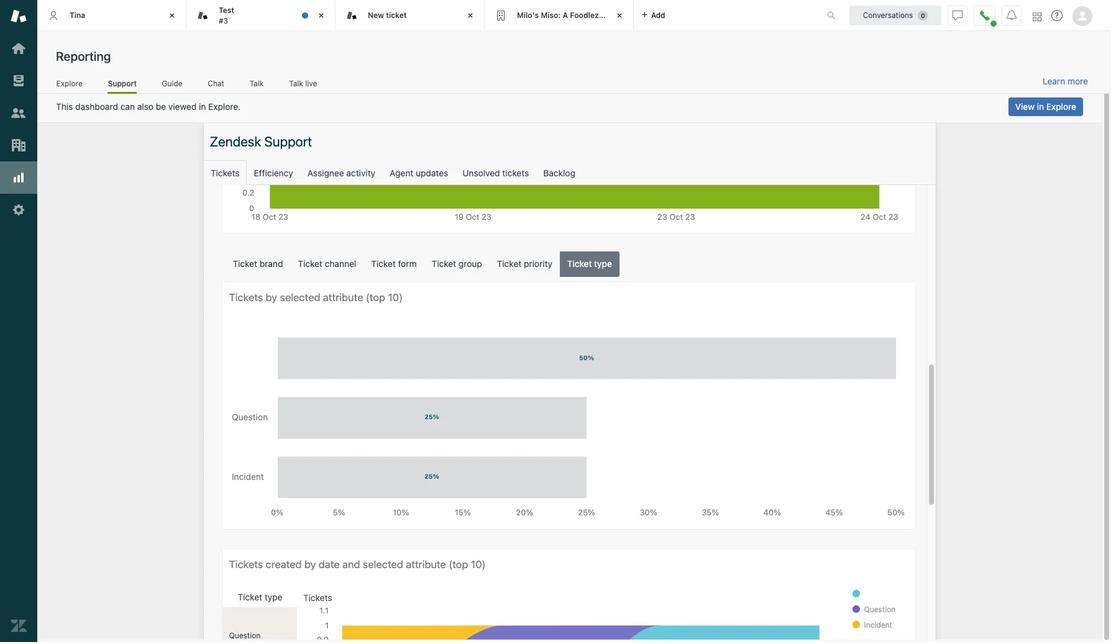 Task type: locate. For each thing, give the bounding box(es) containing it.
in right viewed
[[199, 101, 206, 112]]

a
[[563, 10, 568, 20]]

1 horizontal spatial in
[[1038, 101, 1045, 112]]

0 horizontal spatial close image
[[166, 9, 178, 22]]

talk left "live"
[[289, 79, 303, 88]]

2 close image from the left
[[614, 9, 626, 22]]

close image left new
[[315, 9, 328, 22]]

talk right chat
[[250, 79, 264, 88]]

support link
[[108, 79, 137, 94]]

new ticket
[[368, 10, 407, 20]]

explore.
[[208, 101, 241, 112]]

1 horizontal spatial close image
[[464, 9, 477, 22]]

close image inside tina tab
[[166, 9, 178, 22]]

explore link
[[56, 79, 83, 92]]

subsidiary
[[601, 10, 640, 20]]

talk link
[[249, 79, 264, 92]]

talk for talk live
[[289, 79, 303, 88]]

0 horizontal spatial explore
[[56, 79, 83, 88]]

1 close image from the left
[[315, 9, 328, 22]]

reporting
[[56, 49, 111, 63]]

2 talk from the left
[[289, 79, 303, 88]]

tina tab
[[37, 0, 187, 31]]

tina
[[70, 10, 85, 20]]

in right view
[[1038, 101, 1045, 112]]

1 horizontal spatial close image
[[614, 9, 626, 22]]

admin image
[[11, 202, 27, 218]]

close image for milo's miso: a foodlez subsidiary
[[614, 9, 626, 22]]

0 horizontal spatial close image
[[315, 9, 328, 22]]

zendesk support image
[[11, 8, 27, 24]]

close image inside milo's miso: a foodlez subsidiary tab
[[614, 9, 626, 22]]

0 horizontal spatial talk
[[250, 79, 264, 88]]

0 vertical spatial explore
[[56, 79, 83, 88]]

viewed
[[168, 101, 197, 112]]

close image left #3
[[166, 9, 178, 22]]

tabs tab list
[[37, 0, 814, 31]]

close image left milo's on the left of page
[[464, 9, 477, 22]]

test #3
[[219, 6, 234, 25]]

explore up this
[[56, 79, 83, 88]]

talk for talk
[[250, 79, 264, 88]]

talk live
[[289, 79, 317, 88]]

close image left add dropdown button on the right top
[[614, 9, 626, 22]]

more
[[1068, 76, 1089, 86]]

#3
[[219, 16, 228, 25]]

1 horizontal spatial explore
[[1047, 101, 1077, 112]]

tab
[[187, 0, 336, 31]]

2 close image from the left
[[464, 9, 477, 22]]

main element
[[0, 0, 37, 643]]

explore
[[56, 79, 83, 88], [1047, 101, 1077, 112]]

conversations
[[863, 10, 914, 20]]

button displays agent's chat status as invisible. image
[[953, 10, 963, 20]]

1 close image from the left
[[166, 9, 178, 22]]

in
[[199, 101, 206, 112], [1038, 101, 1045, 112]]

close image
[[315, 9, 328, 22], [464, 9, 477, 22]]

can
[[120, 101, 135, 112]]

add
[[652, 10, 666, 20]]

chat
[[208, 79, 224, 88]]

view in explore
[[1016, 101, 1077, 112]]

organizations image
[[11, 137, 27, 154]]

explore inside button
[[1047, 101, 1077, 112]]

0 horizontal spatial in
[[199, 101, 206, 112]]

learn more link
[[1043, 76, 1089, 87]]

2 in from the left
[[1038, 101, 1045, 112]]

close image
[[166, 9, 178, 22], [614, 9, 626, 22]]

explore down learn more "link"
[[1047, 101, 1077, 112]]

1 talk from the left
[[250, 79, 264, 88]]

1 horizontal spatial talk
[[289, 79, 303, 88]]

talk
[[250, 79, 264, 88], [289, 79, 303, 88]]

learn
[[1043, 76, 1066, 86]]

new ticket tab
[[336, 0, 485, 31]]

1 vertical spatial explore
[[1047, 101, 1077, 112]]



Task type: vqa. For each thing, say whether or not it's contained in the screenshot.
jeremy miller inside the tab
no



Task type: describe. For each thing, give the bounding box(es) containing it.
ticket
[[386, 10, 407, 20]]

close image for tina
[[166, 9, 178, 22]]

zendesk image
[[11, 619, 27, 635]]

milo's miso: a foodlez subsidiary tab
[[485, 0, 640, 31]]

guide link
[[162, 79, 183, 92]]

this dashboard can also be viewed in explore.
[[56, 101, 241, 112]]

dashboard
[[75, 101, 118, 112]]

milo's miso: a foodlez subsidiary
[[517, 10, 640, 20]]

new
[[368, 10, 384, 20]]

1 in from the left
[[199, 101, 206, 112]]

get started image
[[11, 40, 27, 57]]

be
[[156, 101, 166, 112]]

test
[[219, 6, 234, 15]]

views image
[[11, 73, 27, 89]]

foodlez
[[570, 10, 599, 20]]

view in explore button
[[1009, 98, 1084, 116]]

conversations button
[[850, 5, 942, 25]]

in inside view in explore button
[[1038, 101, 1045, 112]]

live
[[305, 79, 317, 88]]

guide
[[162, 79, 183, 88]]

view
[[1016, 101, 1035, 112]]

talk live link
[[289, 79, 318, 92]]

milo's
[[517, 10, 539, 20]]

zendesk products image
[[1033, 12, 1042, 21]]

learn more
[[1043, 76, 1089, 86]]

notifications image
[[1007, 10, 1017, 20]]

tab containing test
[[187, 0, 336, 31]]

close image inside new ticket tab
[[464, 9, 477, 22]]

get help image
[[1052, 10, 1063, 21]]

customers image
[[11, 105, 27, 121]]

also
[[137, 101, 154, 112]]

add button
[[634, 0, 673, 30]]

support
[[108, 79, 137, 88]]

reporting image
[[11, 170, 27, 186]]

this
[[56, 101, 73, 112]]

miso:
[[541, 10, 561, 20]]

chat link
[[208, 79, 225, 92]]



